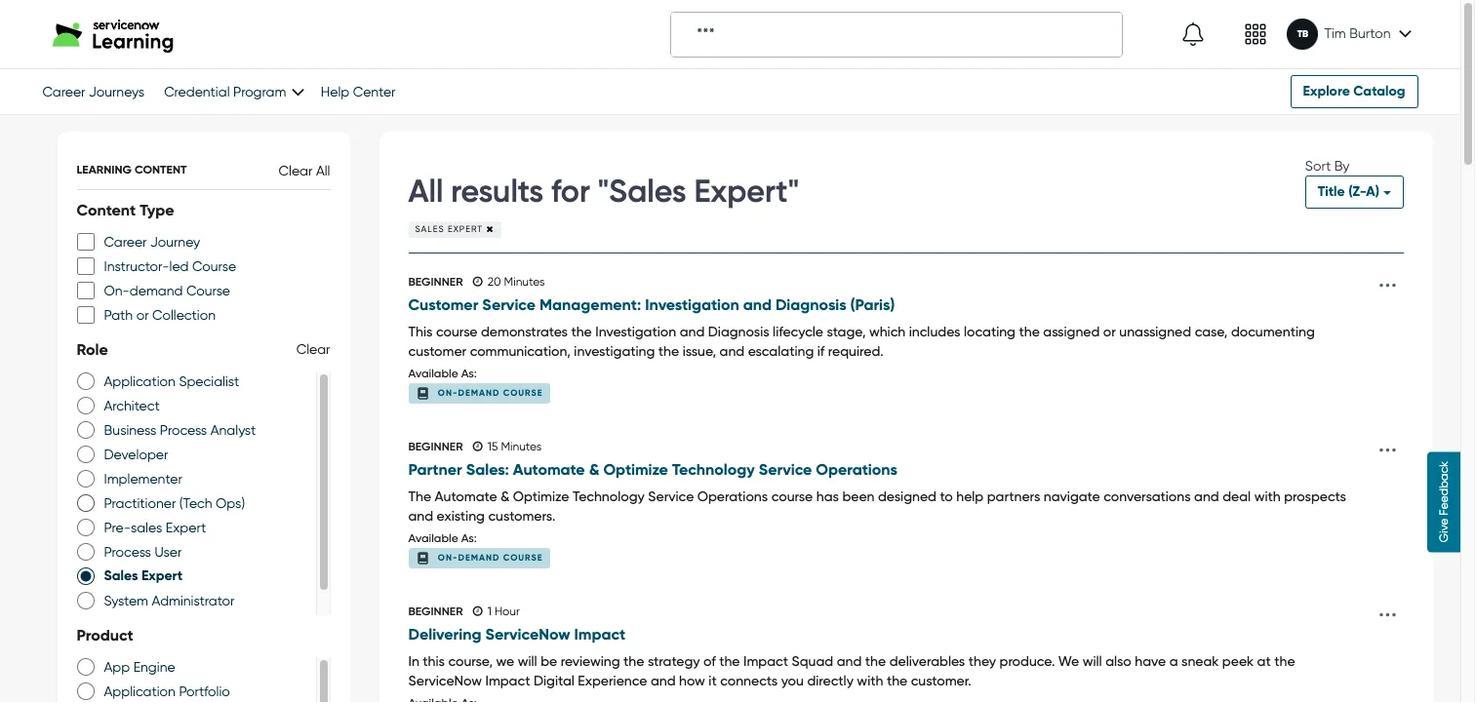 Task type: vqa. For each thing, say whether or not it's contained in the screenshot.
search results Region
yes



Task type: locate. For each thing, give the bounding box(es) containing it.
impact
[[574, 626, 626, 644], [744, 654, 789, 669], [486, 673, 530, 689]]

have
[[1135, 654, 1167, 669]]

image image
[[1182, 22, 1206, 46], [1245, 22, 1268, 46]]

1 horizontal spatial will
[[1083, 654, 1103, 669]]

1 ... button from the top
[[1373, 262, 1404, 300]]

0 horizontal spatial career
[[42, 84, 85, 100]]

this
[[408, 324, 433, 340]]

sales expert up clock o image
[[415, 224, 486, 234]]

1 horizontal spatial servicenow
[[486, 626, 571, 644]]

peek
[[1223, 654, 1254, 669]]

in
[[408, 654, 420, 669]]

demand up path or collection
[[130, 283, 183, 299]]

3 beginner from the top
[[408, 605, 463, 619]]

career left journeys
[[42, 84, 85, 100]]

0 horizontal spatial service
[[482, 296, 536, 315]]

0 horizontal spatial automate
[[435, 489, 497, 504]]

0 horizontal spatial will
[[518, 654, 537, 669]]

conversations
[[1104, 489, 1191, 504]]

0 vertical spatial ...
[[1379, 262, 1398, 294]]

0 horizontal spatial with
[[857, 673, 884, 689]]

1 horizontal spatial all
[[408, 173, 444, 210]]

sales expert button
[[408, 221, 501, 238]]

0 vertical spatial available
[[408, 367, 458, 381]]

1 vertical spatial sales
[[104, 568, 138, 584]]

1 vertical spatial demand
[[458, 387, 500, 398]]

minutes for sales:
[[501, 440, 542, 454]]

2 horizontal spatial impact
[[744, 654, 789, 669]]

expert down (tech
[[166, 520, 206, 536]]

will left the be
[[518, 654, 537, 669]]

1 horizontal spatial process
[[160, 422, 207, 438]]

beginner
[[408, 275, 463, 289], [408, 440, 463, 454], [408, 605, 463, 619]]

expert left times image
[[448, 224, 483, 234]]

1 vertical spatial optimize
[[513, 489, 569, 504]]

sales inside button
[[415, 224, 445, 234]]

locating
[[964, 324, 1016, 340]]

product
[[77, 626, 133, 645]]

3 ... from the top
[[1379, 591, 1398, 624]]

impact up the connects
[[744, 654, 789, 669]]

0 vertical spatial beginner
[[408, 275, 463, 289]]

all up sales expert button
[[408, 173, 444, 210]]

1 horizontal spatial with
[[1255, 489, 1281, 504]]

experience
[[578, 673, 648, 689]]

0 vertical spatial application
[[104, 374, 176, 389]]

to
[[940, 489, 953, 504]]

catalog
[[1354, 83, 1406, 100]]

on- for customer
[[438, 387, 458, 398]]

all results for "sales expert"
[[408, 173, 800, 210]]

1 horizontal spatial image image
[[1245, 22, 1268, 46]]

Search Courses, Paths, etc. text field
[[671, 12, 1123, 56]]

directly
[[808, 673, 854, 689]]

customer
[[408, 343, 467, 359]]

investigation up issue,
[[645, 296, 740, 315]]

and up issue,
[[680, 324, 705, 340]]

stage,
[[827, 324, 866, 340]]

diagnosis up lifecycle
[[776, 296, 847, 315]]

clear all
[[279, 163, 330, 178]]

clock o image
[[473, 276, 483, 288]]

partner sales: automate & optimize technology service operations the automate & optimize technology service operations course has been designed to help partners navigate conversations and deal with prospects and existing customers.
[[408, 461, 1347, 524]]

automate up existing
[[435, 489, 497, 504]]

1 vertical spatial sales expert
[[104, 568, 183, 584]]

available down existing
[[408, 532, 458, 545]]

0 horizontal spatial course
[[436, 324, 478, 340]]

1 vertical spatial impact
[[744, 654, 789, 669]]

which
[[870, 324, 906, 340]]

customers.
[[488, 508, 556, 524]]

as: down existing
[[461, 532, 477, 545]]

None radio
[[77, 396, 94, 416], [77, 420, 94, 440], [77, 445, 94, 464], [77, 494, 94, 513], [77, 518, 94, 538], [77, 542, 94, 562], [77, 567, 94, 586], [77, 396, 94, 416], [77, 420, 94, 440], [77, 445, 94, 464], [77, 494, 94, 513], [77, 518, 94, 538], [77, 542, 94, 562], [77, 567, 94, 586]]

automate down 15 minutes
[[513, 461, 585, 479]]

1 vertical spatial process
[[104, 544, 151, 560]]

2 vertical spatial demand
[[458, 552, 500, 563]]

a
[[1170, 654, 1179, 669]]

0 horizontal spatial diagnosis
[[708, 324, 770, 340]]

2 clock o image from the top
[[473, 606, 483, 618]]

...
[[1379, 262, 1398, 294], [1379, 427, 1398, 459], [1379, 591, 1398, 624]]

application down app engine
[[104, 684, 176, 699]]

0 vertical spatial optimize
[[604, 461, 669, 479]]

program
[[233, 84, 286, 100]]

and
[[743, 296, 772, 315], [680, 324, 705, 340], [720, 343, 745, 359], [1195, 489, 1220, 504], [408, 508, 433, 524], [837, 654, 862, 669], [651, 673, 676, 689]]

0 vertical spatial demand
[[130, 283, 183, 299]]

expert down the user
[[141, 568, 183, 584]]

clear for clear
[[296, 341, 330, 357]]

0 vertical spatial &
[[589, 461, 600, 479]]

1 horizontal spatial sales expert
[[415, 224, 486, 234]]

as: for customer
[[461, 367, 477, 381]]

available down "customer"
[[408, 367, 458, 381]]

impact down we
[[486, 673, 530, 689]]

list containing ...
[[379, 254, 1433, 703]]

demand down existing
[[458, 552, 500, 563]]

sales
[[415, 224, 445, 234], [104, 568, 138, 584]]

0 vertical spatial clear
[[279, 163, 313, 178]]

0 vertical spatial or
[[136, 307, 149, 323]]

1 hour
[[488, 605, 520, 619]]

0 vertical spatial diagnosis
[[776, 296, 847, 315]]

0 horizontal spatial operations
[[698, 489, 768, 504]]

2 ... from the top
[[1379, 427, 1398, 459]]

2 ... button from the top
[[1373, 427, 1404, 465]]

partner
[[408, 461, 462, 479]]

communication,
[[470, 343, 571, 359]]

0 vertical spatial sales
[[415, 224, 445, 234]]

on- up the path
[[104, 283, 130, 299]]

demand for customer
[[458, 387, 500, 398]]

partners
[[988, 489, 1041, 504]]

will right we
[[1083, 654, 1103, 669]]

search results region
[[379, 132, 1433, 703]]

2 available from the top
[[408, 532, 458, 545]]

career up instructor-
[[104, 234, 147, 250]]

title
[[1318, 184, 1346, 200]]

on-demand course for customer
[[438, 387, 543, 398]]

1 horizontal spatial diagnosis
[[776, 296, 847, 315]]

servicenow down this
[[408, 673, 482, 689]]

... inside dropdown button
[[1379, 591, 1398, 624]]

0 vertical spatial operations
[[816, 461, 898, 479]]

expert
[[448, 224, 483, 234], [166, 520, 206, 536], [141, 568, 183, 584]]

1 available from the top
[[408, 367, 458, 381]]

None checkbox
[[77, 257, 94, 276]]

None checkbox
[[77, 232, 94, 252], [77, 281, 94, 300], [77, 305, 94, 325], [77, 232, 94, 252], [77, 281, 94, 300], [77, 305, 94, 325]]

0 vertical spatial as:
[[461, 367, 477, 381]]

0 vertical spatial on-
[[104, 283, 130, 299]]

all inside search results region
[[408, 173, 444, 210]]

2 will from the left
[[1083, 654, 1103, 669]]

demand up 15
[[458, 387, 500, 398]]

escalating
[[748, 343, 814, 359]]

operations up been
[[816, 461, 898, 479]]

tim
[[1325, 25, 1347, 41]]

application up architect
[[104, 374, 176, 389]]

course,
[[448, 654, 493, 669]]

2 horizontal spatial service
[[759, 461, 812, 479]]

2 vertical spatial service
[[648, 489, 694, 504]]

career for career journeys
[[42, 84, 85, 100]]

0 horizontal spatial all
[[316, 163, 330, 178]]

center
[[353, 84, 396, 100]]

or inside customer service management: investigation and diagnosis (paris) this course demonstrates the investigation and diagnosis lifecycle stage, which includes locating the assigned or unassigned case, documenting customer communication, investigating the issue, and escalating if required.
[[1104, 324, 1116, 340]]

analyst
[[211, 422, 256, 438]]

developer
[[104, 447, 168, 462]]

1 vertical spatial clock o image
[[473, 606, 483, 618]]

minutes
[[504, 275, 545, 289], [501, 440, 542, 454]]

help
[[321, 84, 350, 100]]

on-demand course
[[104, 283, 230, 299], [438, 387, 543, 398], [438, 552, 543, 563]]

credential program link
[[164, 84, 301, 100]]

with
[[1255, 489, 1281, 504], [857, 673, 884, 689]]

2 vertical spatial impact
[[486, 673, 530, 689]]

1 vertical spatial minutes
[[501, 440, 542, 454]]

navigate
[[1044, 489, 1101, 504]]

list
[[379, 254, 1433, 703]]

application inside application portfolio
[[104, 684, 176, 699]]

1 vertical spatial ...
[[1379, 427, 1398, 459]]

diagnosis up issue,
[[708, 324, 770, 340]]

path or collection
[[104, 307, 216, 323]]

1 vertical spatial automate
[[435, 489, 497, 504]]

if
[[818, 343, 825, 359]]

tb
[[1298, 28, 1309, 40]]

1 horizontal spatial optimize
[[604, 461, 669, 479]]

lifecycle
[[773, 324, 824, 340]]

1 as: from the top
[[461, 367, 477, 381]]

2 vertical spatial on-
[[438, 552, 458, 563]]

0 vertical spatial course
[[436, 324, 478, 340]]

1 horizontal spatial course
[[772, 489, 813, 504]]

1 clock o image from the top
[[473, 441, 483, 453]]

1 vertical spatial servicenow
[[408, 673, 482, 689]]

on- down "customer"
[[438, 387, 458, 398]]

process down pre-
[[104, 544, 151, 560]]

investigation up investigating
[[596, 324, 677, 340]]

business
[[104, 422, 156, 438]]

clock o image left 15
[[473, 441, 483, 453]]

... button
[[1373, 262, 1404, 300], [1373, 427, 1404, 465]]

available for customer service management: investigation and diagnosis (paris)
[[408, 367, 458, 381]]

on- for partner
[[438, 552, 458, 563]]

1 vertical spatial with
[[857, 673, 884, 689]]

clock o image left 1
[[473, 606, 483, 618]]

... for customer service management: investigation and diagnosis (paris)
[[1379, 262, 1398, 294]]

1 vertical spatial application
[[104, 684, 176, 699]]

sales up 'system'
[[104, 568, 138, 584]]

sales left times image
[[415, 224, 445, 234]]

1 vertical spatial clear
[[296, 341, 330, 357]]

clear inside "button"
[[279, 163, 313, 178]]

will
[[518, 654, 537, 669], [1083, 654, 1103, 669]]

20 minutes
[[488, 275, 545, 289]]

0 vertical spatial servicenow
[[486, 626, 571, 644]]

sales expert
[[415, 224, 486, 234], [104, 568, 183, 584]]

1 application from the top
[[104, 374, 176, 389]]

all
[[316, 163, 330, 178], [408, 173, 444, 210]]

on-demand course down the instructor-led course
[[104, 283, 230, 299]]

0 vertical spatial impact
[[574, 626, 626, 644]]

beginner up customer
[[408, 275, 463, 289]]

1 available as: from the top
[[408, 367, 477, 381]]

explore catalog link
[[1291, 75, 1419, 108]]

1 vertical spatial service
[[759, 461, 812, 479]]

0 horizontal spatial sales
[[104, 568, 138, 584]]

2 available as: from the top
[[408, 532, 477, 545]]

1 horizontal spatial or
[[1104, 324, 1116, 340]]

investigating
[[574, 343, 655, 359]]

all down help
[[316, 163, 330, 178]]

as: down "customer"
[[461, 367, 477, 381]]

"sales
[[598, 173, 687, 210]]

app engine
[[104, 659, 175, 675]]

minutes right 15
[[501, 440, 542, 454]]

0 vertical spatial technology
[[672, 461, 755, 479]]

available as: down existing
[[408, 532, 477, 545]]

the up experience
[[624, 654, 645, 669]]

2 as: from the top
[[461, 532, 477, 545]]

available as: for partner
[[408, 532, 477, 545]]

career for career journey
[[104, 234, 147, 250]]

20
[[488, 275, 501, 289]]

1 vertical spatial career
[[104, 234, 147, 250]]

... button
[[1373, 591, 1404, 630]]

1 vertical spatial as:
[[461, 532, 477, 545]]

1 vertical spatial available
[[408, 532, 458, 545]]

application for application portfolio
[[104, 684, 176, 699]]

1 ... from the top
[[1379, 262, 1398, 294]]

0 vertical spatial service
[[482, 296, 536, 315]]

0 vertical spatial with
[[1255, 489, 1281, 504]]

operations
[[816, 461, 898, 479], [698, 489, 768, 504]]

portal logo image
[[52, 15, 183, 53]]

0 horizontal spatial image image
[[1182, 22, 1206, 46]]

all inside "button"
[[316, 163, 330, 178]]

1 beginner from the top
[[408, 275, 463, 289]]

or right the path
[[136, 307, 149, 323]]

pre-sales expert
[[104, 520, 206, 536]]

course up "customer"
[[436, 324, 478, 340]]

(z-
[[1349, 184, 1367, 200]]

0 horizontal spatial &
[[501, 489, 510, 504]]

on-demand course down communication, at the left of page
[[438, 387, 543, 398]]

with right directly
[[857, 673, 884, 689]]

1 horizontal spatial automate
[[513, 461, 585, 479]]

course inside partner sales: automate & optimize technology service operations the automate & optimize technology service operations course has been designed to help partners navigate conversations and deal with prospects and existing customers.
[[772, 489, 813, 504]]

available as: down "customer"
[[408, 367, 477, 381]]

1 vertical spatial course
[[772, 489, 813, 504]]

career journey
[[104, 234, 200, 250]]

0 vertical spatial ... button
[[1373, 262, 1404, 300]]

service
[[482, 296, 536, 315], [759, 461, 812, 479], [648, 489, 694, 504]]

case,
[[1195, 324, 1228, 340]]

minutes right '20'
[[504, 275, 545, 289]]

as:
[[461, 367, 477, 381], [461, 532, 477, 545]]

0 vertical spatial clock o image
[[473, 441, 483, 453]]

or right assigned
[[1104, 324, 1116, 340]]

1 vertical spatial ... button
[[1373, 427, 1404, 465]]

2 vertical spatial expert
[[141, 568, 183, 584]]

operations left the has
[[698, 489, 768, 504]]

1 vertical spatial on-demand course
[[438, 387, 543, 398]]

the left issue,
[[659, 343, 680, 359]]

1 horizontal spatial sales
[[415, 224, 445, 234]]

2 vertical spatial beginner
[[408, 605, 463, 619]]

2 application from the top
[[104, 684, 176, 699]]

course left the has
[[772, 489, 813, 504]]

clear for clear all
[[279, 163, 313, 178]]

has
[[817, 489, 839, 504]]

0 vertical spatial available as:
[[408, 367, 477, 381]]

squad
[[792, 654, 834, 669]]

process user
[[104, 544, 182, 560]]

available for partner sales: automate & optimize technology service operations
[[408, 532, 458, 545]]

0 vertical spatial career
[[42, 84, 85, 100]]

1 horizontal spatial service
[[648, 489, 694, 504]]

servicenow down hour
[[486, 626, 571, 644]]

beginner up partner
[[408, 440, 463, 454]]

None radio
[[77, 372, 94, 391], [77, 469, 94, 489], [77, 591, 94, 611], [77, 657, 94, 677], [77, 682, 94, 701], [77, 372, 94, 391], [77, 469, 94, 489], [77, 591, 94, 611], [77, 657, 94, 677], [77, 682, 94, 701]]

clock o image for sales:
[[473, 441, 483, 453]]

header menu menu bar
[[1128, 4, 1419, 64]]

course inside customer service management: investigation and diagnosis (paris) this course demonstrates the investigation and diagnosis lifecycle stage, which includes locating the assigned or unassigned case, documenting customer communication, investigating the issue, and escalating if required.
[[436, 324, 478, 340]]

2 vertical spatial on-demand course
[[438, 552, 543, 563]]

0 horizontal spatial sales expert
[[104, 568, 183, 584]]

process left analyst
[[160, 422, 207, 438]]

beginner up delivering
[[408, 605, 463, 619]]

clock o image
[[473, 441, 483, 453], [473, 606, 483, 618]]

with right deal
[[1255, 489, 1281, 504]]

on- down existing
[[438, 552, 458, 563]]

1 vertical spatial available as:
[[408, 532, 477, 545]]

1 horizontal spatial technology
[[672, 461, 755, 479]]

how
[[679, 673, 706, 689]]

0 vertical spatial process
[[160, 422, 207, 438]]

delivering servicenow impact in this course, we will be reviewing the strategy of the impact squad and the deliverables they produce. we will also have a sneak peek at the servicenow impact digital experience and how it connects you directly with the customer.
[[408, 626, 1296, 689]]

impact up reviewing
[[574, 626, 626, 644]]

clear
[[279, 163, 313, 178], [296, 341, 330, 357]]

administrator
[[152, 593, 235, 609]]

sales expert down the process user
[[104, 568, 183, 584]]

1 vertical spatial beginner
[[408, 440, 463, 454]]

on-demand course down existing
[[438, 552, 543, 563]]

1 vertical spatial diagnosis
[[708, 324, 770, 340]]

clear button
[[296, 340, 330, 362]]

this
[[423, 654, 445, 669]]

2 beginner from the top
[[408, 440, 463, 454]]

... for delivering servicenow impact
[[1379, 591, 1398, 624]]

course
[[436, 324, 478, 340], [772, 489, 813, 504]]

demand for partner
[[458, 552, 500, 563]]



Task type: describe. For each thing, give the bounding box(es) containing it.
delivering
[[408, 626, 482, 644]]

career journeys link
[[42, 84, 145, 100]]

0 horizontal spatial servicenow
[[408, 673, 482, 689]]

0 vertical spatial automate
[[513, 461, 585, 479]]

demonstrates
[[481, 324, 568, 340]]

journeys
[[89, 84, 145, 100]]

1 will from the left
[[518, 654, 537, 669]]

engine
[[133, 659, 175, 675]]

minutes for service
[[504, 275, 545, 289]]

and up directly
[[837, 654, 862, 669]]

(tech
[[179, 496, 212, 511]]

the down management:
[[571, 324, 592, 340]]

portfolio
[[179, 684, 230, 699]]

help center link
[[321, 84, 396, 100]]

application portfolio
[[104, 684, 230, 703]]

journey
[[150, 234, 200, 250]]

the down deliverables
[[887, 673, 908, 689]]

sales:
[[466, 461, 509, 479]]

user
[[155, 544, 182, 560]]

2 image image from the left
[[1245, 22, 1268, 46]]

prospects
[[1285, 489, 1347, 504]]

deliverables
[[890, 654, 966, 669]]

content type
[[77, 201, 174, 220]]

required.
[[829, 343, 884, 359]]

instructor-led course
[[104, 259, 236, 274]]

you
[[781, 673, 804, 689]]

strategy
[[648, 654, 700, 669]]

as: for partner
[[461, 532, 477, 545]]

and down the
[[408, 508, 433, 524]]

burton
[[1350, 25, 1391, 41]]

the down delivering servicenow impact "link"
[[866, 654, 886, 669]]

tim burton
[[1325, 25, 1391, 41]]

1 horizontal spatial &
[[589, 461, 600, 479]]

beginner for partner
[[408, 440, 463, 454]]

0 horizontal spatial optimize
[[513, 489, 569, 504]]

course down customers.
[[503, 552, 543, 563]]

available as: for customer
[[408, 367, 477, 381]]

credential
[[164, 84, 230, 100]]

sales expert inside button
[[415, 224, 486, 234]]

the right of at the left of the page
[[720, 654, 740, 669]]

type
[[140, 201, 174, 220]]

0 horizontal spatial impact
[[486, 673, 530, 689]]

1 vertical spatial investigation
[[596, 324, 677, 340]]

at
[[1258, 654, 1272, 669]]

0 vertical spatial on-demand course
[[104, 283, 230, 299]]

course right led
[[192, 259, 236, 274]]

designed
[[878, 489, 937, 504]]

... for partner sales: automate & optimize technology service operations
[[1379, 427, 1398, 459]]

deal
[[1223, 489, 1251, 504]]

expert"
[[695, 173, 800, 210]]

0 horizontal spatial technology
[[573, 489, 645, 504]]

ops)
[[216, 496, 245, 511]]

hour
[[495, 605, 520, 619]]

customer.
[[911, 673, 972, 689]]

clear all button
[[279, 161, 330, 180]]

service inside customer service management: investigation and diagnosis (paris) this course demonstrates the investigation and diagnosis lifecycle stage, which includes locating the assigned or unassigned case, documenting customer communication, investigating the issue, and escalating if required.
[[482, 296, 536, 315]]

and up "escalating"
[[743, 296, 772, 315]]

course up collection
[[186, 283, 230, 299]]

explore
[[1304, 83, 1351, 100]]

management:
[[540, 296, 642, 315]]

digital
[[534, 673, 575, 689]]

sales
[[131, 520, 162, 536]]

with inside partner sales: automate & optimize technology service operations the automate & optimize technology service operations course has been designed to help partners navigate conversations and deal with prospects and existing customers.
[[1255, 489, 1281, 504]]

architect
[[104, 398, 160, 414]]

and down strategy
[[651, 673, 676, 689]]

expert inside sales expert button
[[448, 224, 483, 234]]

sort by
[[1306, 158, 1350, 174]]

(paris)
[[851, 296, 895, 315]]

course down communication, at the left of page
[[503, 387, 543, 398]]

beginner for customer
[[408, 275, 463, 289]]

practitioner (tech ops)
[[104, 496, 245, 511]]

system administrator
[[104, 593, 235, 609]]

includes
[[909, 324, 961, 340]]

sort
[[1306, 158, 1332, 174]]

explore catalog
[[1304, 83, 1406, 100]]

unassigned
[[1120, 324, 1192, 340]]

led
[[169, 259, 189, 274]]

collection
[[152, 307, 216, 323]]

with inside delivering servicenow impact in this course, we will be reviewing the strategy of the impact squad and the deliverables they produce. we will also have a sneak peek at the servicenow impact digital experience and how it connects you directly with the customer.
[[857, 673, 884, 689]]

and right issue,
[[720, 343, 745, 359]]

we
[[1059, 654, 1080, 669]]

15 minutes
[[488, 440, 542, 454]]

customer
[[408, 296, 479, 315]]

and left deal
[[1195, 489, 1220, 504]]

issue,
[[683, 343, 717, 359]]

1
[[488, 605, 492, 619]]

the right at
[[1275, 654, 1296, 669]]

on-demand course for partner
[[438, 552, 543, 563]]

a)
[[1367, 184, 1380, 200]]

for
[[552, 173, 590, 210]]

title (z-a)
[[1318, 184, 1384, 200]]

the right locating
[[1019, 324, 1040, 340]]

sneak
[[1182, 654, 1219, 669]]

0 horizontal spatial process
[[104, 544, 151, 560]]

assigned
[[1044, 324, 1100, 340]]

implementer
[[104, 471, 182, 487]]

beginner for delivering
[[408, 605, 463, 619]]

specialist
[[179, 374, 239, 389]]

practitioner
[[104, 496, 176, 511]]

0 horizontal spatial or
[[136, 307, 149, 323]]

connects
[[721, 673, 778, 689]]

also
[[1106, 654, 1132, 669]]

learning content
[[77, 163, 187, 177]]

1 horizontal spatial operations
[[816, 461, 898, 479]]

... button for customer service management: investigation and diagnosis (paris)
[[1373, 262, 1404, 300]]

... button for partner sales: automate & optimize technology service operations
[[1373, 427, 1404, 465]]

help center
[[321, 84, 396, 100]]

by
[[1335, 158, 1350, 174]]

business process analyst
[[104, 422, 256, 438]]

learning
[[77, 163, 132, 177]]

times image
[[486, 224, 494, 233]]

15
[[488, 440, 498, 454]]

1 vertical spatial operations
[[698, 489, 768, 504]]

application for application specialist
[[104, 374, 176, 389]]

1 vertical spatial expert
[[166, 520, 206, 536]]

1 vertical spatial &
[[501, 489, 510, 504]]

content
[[135, 163, 187, 177]]

1 horizontal spatial impact
[[574, 626, 626, 644]]

0 vertical spatial investigation
[[645, 296, 740, 315]]

clock o image for servicenow
[[473, 606, 483, 618]]

be
[[541, 654, 558, 669]]

application specialist
[[104, 374, 239, 389]]

they
[[969, 654, 997, 669]]

1 image image from the left
[[1182, 22, 1206, 46]]



